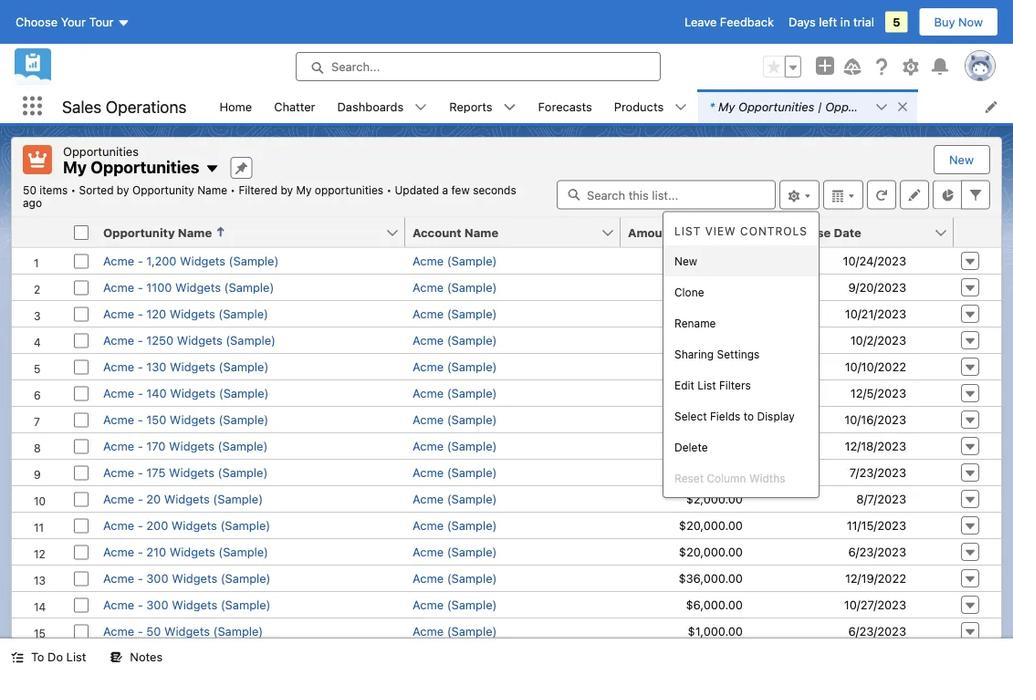 Task type: locate. For each thing, give the bounding box(es) containing it.
1 vertical spatial acme - 300 widgets (sample)
[[103, 598, 271, 612]]

widgets up acme - 210 widgets (sample) link
[[172, 518, 217, 532]]

widgets for 8/7/2023
[[164, 492, 210, 506]]

text default image left the "notes" at the left bottom
[[110, 651, 123, 664]]

account name element
[[405, 218, 632, 248]]

1 horizontal spatial my
[[296, 184, 312, 197]]

50 up the "notes" at the left bottom
[[146, 624, 161, 638]]

acme - 120 widgets (sample)
[[103, 307, 268, 320]]

- left 200
[[138, 518, 143, 532]]

reset
[[675, 472, 704, 485]]

by down my opportunities
[[117, 184, 129, 197]]

-
[[138, 254, 143, 267], [138, 280, 143, 294], [138, 307, 143, 320], [138, 333, 143, 347], [138, 360, 143, 373], [138, 386, 143, 400], [138, 413, 143, 426], [138, 439, 143, 453], [138, 466, 143, 479], [138, 492, 143, 506], [138, 518, 143, 532], [138, 545, 143, 559], [138, 571, 143, 585], [138, 598, 143, 612], [138, 624, 143, 638]]

amount button
[[621, 218, 770, 247]]

text default image inside notes button
[[110, 651, 123, 664]]

- for 10/24/2023
[[138, 254, 143, 267]]

leave
[[685, 15, 717, 29]]

12 acme (sample) from the top
[[413, 545, 497, 559]]

210
[[146, 545, 166, 559]]

acme - 20 widgets (sample)
[[103, 492, 263, 506]]

6/23/2023 down 11/15/2023
[[848, 545, 906, 559]]

10 acme (sample) link from the top
[[413, 492, 497, 506]]

text default image inside products list item
[[675, 101, 688, 114]]

choose your tour button
[[15, 7, 131, 37]]

- down acme - 210 widgets (sample)
[[138, 571, 143, 585]]

widgets down acme - 150 widgets (sample) link
[[169, 439, 215, 453]]

- for 10/2/2023
[[138, 333, 143, 347]]

2 text default image from the left
[[503, 101, 516, 114]]

widgets up notes button
[[164, 624, 210, 638]]

- left 150
[[138, 413, 143, 426]]

9 acme (sample) link from the top
[[413, 466, 497, 479]]

- up notes button
[[138, 624, 143, 638]]

acme for acme - 1,200 widgets (sample) "link"
[[103, 254, 134, 267]]

widgets up acme - 1100 widgets (sample) link
[[180, 254, 226, 267]]

10 acme (sample) from the top
[[413, 492, 497, 506]]

1 6/23/2023 from the top
[[848, 545, 906, 559]]

name up acme - 1,200 widgets (sample) "link"
[[178, 225, 212, 239]]

6/23/2023
[[848, 545, 906, 559], [848, 624, 906, 638]]

reports
[[449, 99, 493, 113]]

- left 210
[[138, 545, 143, 559]]

0 vertical spatial 300
[[146, 571, 169, 585]]

my inside list item
[[718, 99, 735, 113]]

0 vertical spatial new
[[949, 153, 974, 167]]

1 acme (sample) link from the top
[[413, 254, 497, 267]]

clone link
[[664, 277, 819, 308]]

- for 11/15/2023
[[138, 518, 143, 532]]

widgets down acme - 130 widgets (sample)
[[170, 386, 216, 400]]

1 vertical spatial new
[[675, 255, 697, 267]]

name for opportunity name
[[178, 225, 212, 239]]

text default image up my opportunities status
[[205, 162, 219, 176]]

50
[[23, 184, 36, 197], [146, 624, 161, 638]]

7/23/2023
[[850, 466, 906, 479]]

acme - 300 widgets (sample) for $36,000.00
[[103, 571, 271, 585]]

select fields to display link
[[664, 401, 819, 432]]

opportunity down my opportunities
[[132, 184, 194, 197]]

2 by from the left
[[281, 184, 293, 197]]

300 down 210
[[146, 571, 169, 585]]

2 horizontal spatial my
[[718, 99, 735, 113]]

2 vertical spatial list
[[66, 650, 86, 664]]

widgets down acme - 210 widgets (sample) link
[[172, 571, 217, 585]]

1 horizontal spatial 50
[[146, 624, 161, 638]]

sharing settings link
[[664, 339, 819, 370]]

my opportunities|opportunities|list view element
[[11, 137, 1002, 676]]

leave feedback link
[[685, 15, 774, 29]]

12 acme (sample) link from the top
[[413, 545, 497, 559]]

new down amount button in the right top of the page
[[675, 255, 697, 267]]

1 acme - 300 widgets (sample) from the top
[[103, 571, 271, 585]]

1 vertical spatial 50
[[146, 624, 161, 638]]

acme - 140 widgets (sample) link
[[103, 386, 269, 400]]

menu
[[664, 216, 819, 494]]

7 acme (sample) link from the top
[[413, 413, 497, 426]]

- left 1250
[[138, 333, 143, 347]]

widgets up acme - 200 widgets (sample) link
[[164, 492, 210, 506]]

7 acme (sample) from the top
[[413, 413, 497, 426]]

300 up acme - 50 widgets (sample) link
[[146, 598, 169, 612]]

acme - 300 widgets (sample) link up acme - 50 widgets (sample) link
[[103, 598, 271, 612]]

acme (sample) link for 12/19/2022
[[413, 571, 497, 585]]

14 acme (sample) link from the top
[[413, 598, 497, 612]]

50 inside my opportunities grid
[[146, 624, 161, 638]]

date
[[834, 225, 861, 239]]

list item
[[699, 89, 918, 123]]

2 vertical spatial my
[[296, 184, 312, 197]]

sharing settings
[[675, 348, 760, 361]]

opportunities
[[315, 184, 383, 197]]

none search field inside my opportunities|opportunities|list view element
[[557, 180, 776, 209]]

Search My Opportunities list view. search field
[[557, 180, 776, 209]]

acme for acme (sample) link for 10/21/2023
[[413, 307, 444, 320]]

widgets for 12/18/2023
[[169, 439, 215, 453]]

acme (sample) link for 10/2/2023
[[413, 333, 497, 347]]

text default image left reports link
[[415, 101, 427, 114]]

text default image for reports
[[503, 101, 516, 114]]

opportunity name
[[103, 225, 212, 239]]

$20,000.00 for 6/23/2023
[[679, 545, 743, 559]]

5 - from the top
[[138, 360, 143, 373]]

delete
[[675, 441, 708, 454]]

group
[[763, 56, 801, 78]]

a
[[442, 184, 448, 197]]

0 vertical spatial $20,000.00
[[679, 413, 743, 426]]

10/2/2023
[[850, 333, 906, 347]]

acme for acme (sample) link associated with 10/16/2023
[[413, 413, 444, 426]]

9 - from the top
[[138, 466, 143, 479]]

0 horizontal spatial my
[[63, 157, 87, 177]]

acme - 1,200 widgets (sample)
[[103, 254, 279, 267]]

widgets down 'acme - 170 widgets (sample)' link
[[169, 466, 215, 479]]

opportunity up the 1,200
[[103, 225, 175, 239]]

products
[[614, 99, 664, 113]]

$13,000.00
[[681, 360, 743, 373]]

acme - 300 widgets (sample) link for $6,000.00
[[103, 598, 271, 612]]

10/10/2022
[[845, 360, 906, 373]]

acme - 130 widgets (sample)
[[103, 360, 269, 373]]

acme (sample) for 10/16/2023
[[413, 413, 497, 426]]

acme - 175 widgets (sample)
[[103, 466, 268, 479]]

1 acme - 300 widgets (sample) link from the top
[[103, 571, 271, 585]]

acme (sample) link
[[413, 254, 497, 267], [413, 280, 497, 294], [413, 307, 497, 320], [413, 333, 497, 347], [413, 360, 497, 373], [413, 386, 497, 400], [413, 413, 497, 426], [413, 439, 497, 453], [413, 466, 497, 479], [413, 492, 497, 506], [413, 518, 497, 532], [413, 545, 497, 559], [413, 571, 497, 585], [413, 598, 497, 612], [413, 624, 497, 638]]

1 horizontal spatial new
[[949, 153, 974, 167]]

2 acme (sample) link from the top
[[413, 280, 497, 294]]

display
[[757, 410, 795, 423]]

cell
[[67, 218, 96, 248]]

acme - 300 widgets (sample) link down acme - 210 widgets (sample) link
[[103, 571, 271, 585]]

0 horizontal spatial 50
[[23, 184, 36, 197]]

130
[[146, 360, 167, 373]]

products list item
[[603, 89, 699, 123]]

my left opportunities
[[296, 184, 312, 197]]

10/21/2023
[[845, 307, 906, 320]]

widgets down "acme - 200 widgets (sample)"
[[170, 545, 215, 559]]

acme (sample) link for 12/18/2023
[[413, 439, 497, 453]]

new inside 'button'
[[949, 153, 974, 167]]

acme - 200 widgets (sample) link
[[103, 518, 270, 532]]

$1,000.00
[[688, 624, 743, 638]]

15 acme (sample) link from the top
[[413, 624, 497, 638]]

list left view
[[675, 225, 701, 238]]

$3,500.00
[[686, 466, 743, 479]]

0 horizontal spatial by
[[117, 184, 129, 197]]

3 acme (sample) from the top
[[413, 307, 497, 320]]

widgets for 6/23/2023
[[170, 545, 215, 559]]

- for 9/20/2023
[[138, 280, 143, 294]]

$20,000.00 down $22,500.00
[[679, 413, 743, 426]]

in
[[841, 15, 850, 29]]

3 $20,000.00 from the top
[[679, 545, 743, 559]]

12 - from the top
[[138, 545, 143, 559]]

3 - from the top
[[138, 307, 143, 320]]

choose
[[16, 15, 58, 29]]

filtered
[[239, 184, 278, 197]]

0 vertical spatial acme - 300 widgets (sample) link
[[103, 571, 271, 585]]

widgets up acme - 50 widgets (sample) link
[[172, 598, 217, 612]]

acme - 300 widgets (sample) link for $36,000.00
[[103, 571, 271, 585]]

- left 170
[[138, 439, 143, 453]]

•
[[71, 184, 76, 197], [230, 184, 236, 197], [387, 184, 392, 197]]

new up the action image
[[949, 153, 974, 167]]

10/27/2023
[[844, 598, 906, 612]]

opportunities
[[738, 99, 815, 113], [825, 99, 901, 113], [63, 144, 139, 158], [91, 157, 199, 177]]

1 - from the top
[[138, 254, 143, 267]]

1 vertical spatial opportunity
[[103, 225, 175, 239]]

12/5/2023
[[851, 386, 906, 400]]

0 vertical spatial 6/23/2023
[[848, 545, 906, 559]]

$20,000.00 up "$36,000.00"
[[679, 545, 743, 559]]

leave feedback
[[685, 15, 774, 29]]

view
[[705, 225, 736, 238]]

- left 20
[[138, 492, 143, 506]]

widgets up acme - 130 widgets (sample) link
[[177, 333, 222, 347]]

text default image left to
[[11, 651, 24, 664]]

name down seconds
[[465, 225, 499, 239]]

acme - 300 widgets (sample) up acme - 50 widgets (sample) link
[[103, 598, 271, 612]]

11 acme (sample) from the top
[[413, 518, 497, 532]]

text default image inside "reports" list item
[[503, 101, 516, 114]]

list right do
[[66, 650, 86, 664]]

50 left items at the left
[[23, 184, 36, 197]]

my up items at the left
[[63, 157, 87, 177]]

- left 130 at the left of page
[[138, 360, 143, 373]]

4 - from the top
[[138, 333, 143, 347]]

acme - 300 widgets (sample) down acme - 210 widgets (sample) link
[[103, 571, 271, 585]]

acme for "acme - 140 widgets (sample)" link
[[103, 386, 134, 400]]

- left the 120
[[138, 307, 143, 320]]

name for account name
[[465, 225, 499, 239]]

- for 10/27/2023
[[138, 598, 143, 612]]

widgets down acme - 140 widgets (sample)
[[170, 413, 215, 426]]

new button
[[935, 146, 989, 173]]

list
[[675, 225, 701, 238], [698, 379, 716, 392], [66, 650, 86, 664]]

6/23/2023 down the 10/27/2023 at the right of page
[[848, 624, 906, 638]]

1 vertical spatial 300
[[146, 598, 169, 612]]

4 acme (sample) from the top
[[413, 333, 497, 347]]

6 acme (sample) link from the top
[[413, 386, 497, 400]]

6 acme (sample) from the top
[[413, 386, 497, 400]]

- left the 175
[[138, 466, 143, 479]]

list view controls
[[675, 225, 808, 238]]

1 300 from the top
[[146, 571, 169, 585]]

3 text default image from the left
[[675, 101, 688, 114]]

amount element
[[621, 218, 801, 248]]

• right items at the left
[[71, 184, 76, 197]]

1 vertical spatial 6/23/2023
[[848, 624, 906, 638]]

2 300 from the top
[[146, 598, 169, 612]]

widgets for 10/24/2023
[[180, 254, 226, 267]]

acme - 300 widgets (sample) link
[[103, 571, 271, 585], [103, 598, 271, 612]]

- for 12/5/2023
[[138, 386, 143, 400]]

2 $20,000.00 from the top
[[679, 518, 743, 532]]

acme - 20 widgets (sample) link
[[103, 492, 263, 506]]

5 acme (sample) from the top
[[413, 360, 497, 373]]

8 acme (sample) link from the top
[[413, 439, 497, 453]]

2 acme - 300 widgets (sample) from the top
[[103, 598, 271, 612]]

list inside button
[[66, 650, 86, 664]]

home link
[[209, 89, 263, 123]]

13 acme (sample) from the top
[[413, 571, 497, 585]]

reset column widths
[[675, 472, 786, 485]]

acme (sample) link for 10/24/2023
[[413, 254, 497, 267]]

by right 'filtered'
[[281, 184, 293, 197]]

14 - from the top
[[138, 598, 143, 612]]

175
[[146, 466, 166, 479]]

close date button
[[791, 218, 934, 247]]

text default image for *
[[876, 101, 888, 114]]

13 acme (sample) link from the top
[[413, 571, 497, 585]]

updated
[[395, 184, 439, 197]]

- for 12/19/2022
[[138, 571, 143, 585]]

8 - from the top
[[138, 439, 143, 453]]

widgets down acme - 1250 widgets (sample) link
[[170, 360, 215, 373]]

• left updated
[[387, 184, 392, 197]]

7 - from the top
[[138, 413, 143, 426]]

home
[[219, 99, 252, 113]]

9 acme (sample) from the top
[[413, 466, 497, 479]]

13 - from the top
[[138, 571, 143, 585]]

$36,000.00
[[679, 571, 743, 585]]

10 - from the top
[[138, 492, 143, 506]]

3 acme (sample) link from the top
[[413, 307, 497, 320]]

list
[[209, 89, 1013, 123]]

acme (sample) for 11/15/2023
[[413, 518, 497, 532]]

- for 12/18/2023
[[138, 439, 143, 453]]

my right *
[[718, 99, 735, 113]]

menu containing list view controls
[[664, 216, 819, 494]]

acme - 1,200 widgets (sample) link
[[103, 254, 279, 267]]

widgets up acme - 1250 widgets (sample) link
[[170, 307, 215, 320]]

acme for 6/23/2023 acme (sample) link
[[413, 545, 444, 559]]

close date element
[[791, 218, 965, 248]]

few
[[451, 184, 470, 197]]

2 acme (sample) from the top
[[413, 280, 497, 294]]

acme
[[103, 254, 134, 267], [413, 254, 444, 267], [103, 280, 134, 294], [413, 280, 444, 294], [103, 307, 134, 320], [413, 307, 444, 320], [103, 333, 134, 347], [413, 333, 444, 347], [103, 360, 134, 373], [413, 360, 444, 373], [103, 386, 134, 400], [413, 386, 444, 400], [103, 413, 134, 426], [413, 413, 444, 426], [103, 439, 134, 453], [413, 439, 444, 453], [103, 466, 134, 479], [413, 466, 444, 479], [103, 492, 134, 506], [413, 492, 444, 506], [103, 518, 134, 532], [413, 518, 444, 532], [103, 545, 134, 559], [413, 545, 444, 559], [103, 571, 134, 585], [413, 571, 444, 585], [103, 598, 134, 612], [413, 598, 444, 612], [103, 624, 134, 638], [413, 624, 444, 638]]

- left the 1,200
[[138, 254, 143, 267]]

list down $13,000.00
[[698, 379, 716, 392]]

new for new 'button' on the right top of the page
[[949, 153, 974, 167]]

reports list item
[[438, 89, 527, 123]]

acme (sample) for 10/24/2023
[[413, 254, 497, 267]]

acme (sample) link for 10/10/2022
[[413, 360, 497, 373]]

acme - 300 widgets (sample)
[[103, 571, 271, 585], [103, 598, 271, 612]]

14 acme (sample) from the top
[[413, 598, 497, 612]]

acme for acme - 210 widgets (sample) link
[[103, 545, 134, 559]]

item number element
[[12, 218, 67, 248]]

opportunity name element
[[96, 218, 416, 248]]

$20,000.00 down '$2,000.00'
[[679, 518, 743, 532]]

widgets down acme - 1,200 widgets (sample)
[[175, 280, 221, 294]]

4 text default image from the left
[[876, 101, 888, 114]]

0 vertical spatial opportunity
[[132, 184, 194, 197]]

2 acme - 300 widgets (sample) link from the top
[[103, 598, 271, 612]]

column
[[707, 472, 746, 485]]

acme (sample) for 12/19/2022
[[413, 571, 497, 585]]

widgets for 10/16/2023
[[170, 413, 215, 426]]

buy
[[934, 15, 955, 29]]

2 horizontal spatial •
[[387, 184, 392, 197]]

2 vertical spatial $20,000.00
[[679, 545, 743, 559]]

acme for acme (sample) link for 10/24/2023
[[413, 254, 444, 267]]

name inside 'button'
[[178, 225, 212, 239]]

text default image
[[415, 101, 427, 114], [205, 162, 219, 176], [11, 651, 24, 664], [110, 651, 123, 664]]

text default image
[[897, 100, 909, 113], [503, 101, 516, 114], [675, 101, 688, 114], [876, 101, 888, 114]]

trial
[[854, 15, 874, 29]]

to do list
[[31, 650, 86, 664]]

8 acme (sample) from the top
[[413, 439, 497, 453]]

widgets
[[180, 254, 226, 267], [175, 280, 221, 294], [170, 307, 215, 320], [177, 333, 222, 347], [170, 360, 215, 373], [170, 386, 216, 400], [170, 413, 215, 426], [169, 439, 215, 453], [169, 466, 215, 479], [164, 492, 210, 506], [172, 518, 217, 532], [170, 545, 215, 559], [172, 571, 217, 585], [172, 598, 217, 612], [164, 624, 210, 638]]

4 acme (sample) link from the top
[[413, 333, 497, 347]]

2 - from the top
[[138, 280, 143, 294]]

1 acme (sample) from the top
[[413, 254, 497, 267]]

0 vertical spatial acme - 300 widgets (sample)
[[103, 571, 271, 585]]

1 horizontal spatial by
[[281, 184, 293, 197]]

0 horizontal spatial new
[[675, 255, 697, 267]]

name inside button
[[465, 225, 499, 239]]

search...
[[331, 60, 380, 73]]

300 for $36,000.00
[[146, 571, 169, 585]]

11 acme (sample) link from the top
[[413, 518, 497, 532]]

text default image inside dashboards list item
[[415, 101, 427, 114]]

- up acme - 50 widgets (sample) link
[[138, 598, 143, 612]]

products link
[[603, 89, 675, 123]]

0 horizontal spatial •
[[71, 184, 76, 197]]

acme - 1100 widgets (sample) link
[[103, 280, 274, 294]]

widgets for 9/20/2023
[[175, 280, 221, 294]]

acme for acme (sample) link related to 11/15/2023
[[413, 518, 444, 532]]

5 acme (sample) link from the top
[[413, 360, 497, 373]]

notes
[[130, 650, 163, 664]]

- left 140
[[138, 386, 143, 400]]

1 vertical spatial acme - 300 widgets (sample) link
[[103, 598, 271, 612]]

0 vertical spatial my
[[718, 99, 735, 113]]

rename
[[675, 317, 716, 330]]

11 - from the top
[[138, 518, 143, 532]]

6 - from the top
[[138, 386, 143, 400]]

None search field
[[557, 180, 776, 209]]

acme (sample) link for 7/23/2023
[[413, 466, 497, 479]]

1 vertical spatial $20,000.00
[[679, 518, 743, 532]]

items
[[40, 184, 68, 197]]

- left 1100
[[138, 280, 143, 294]]

1 horizontal spatial •
[[230, 184, 236, 197]]

rename link
[[664, 308, 819, 339]]

0 vertical spatial 50
[[23, 184, 36, 197]]

• left 'filtered'
[[230, 184, 236, 197]]



Task type: vqa. For each thing, say whether or not it's contained in the screenshot.
a
yes



Task type: describe. For each thing, give the bounding box(es) containing it.
8/7/2023
[[857, 492, 906, 506]]

sharing
[[675, 348, 714, 361]]

feedback
[[720, 15, 774, 29]]

dashboards link
[[326, 89, 415, 123]]

acme for acme - 20 widgets (sample) link
[[103, 492, 134, 506]]

acme for acme (sample) link associated with 9/20/2023
[[413, 280, 444, 294]]

your
[[61, 15, 86, 29]]

name left 'filtered'
[[197, 184, 227, 197]]

acme for acme - 120 widgets (sample) link
[[103, 307, 134, 320]]

1 text default image from the left
[[897, 100, 909, 113]]

notes button
[[99, 639, 174, 676]]

15 - from the top
[[138, 624, 143, 638]]

text default image inside to do list button
[[11, 651, 24, 664]]

opportunity name button
[[96, 218, 385, 247]]

acme for acme - 130 widgets (sample) link
[[103, 360, 134, 373]]

acme for acme (sample) link for 12/5/2023
[[413, 386, 444, 400]]

acme - 120 widgets (sample) link
[[103, 307, 268, 320]]

action element
[[954, 218, 1001, 248]]

acme (sample) for 7/23/2023
[[413, 466, 497, 479]]

acme for acme (sample) link related to 10/2/2023
[[413, 333, 444, 347]]

widths
[[749, 472, 786, 485]]

account name button
[[405, 218, 601, 247]]

acme - 170 widgets (sample) link
[[103, 439, 268, 453]]

300 for $6,000.00
[[146, 598, 169, 612]]

acme for acme - 175 widgets (sample) link
[[103, 466, 134, 479]]

forecasts
[[538, 99, 592, 113]]

dashboards list item
[[326, 89, 438, 123]]

buy now
[[934, 15, 983, 29]]

acme - 50 widgets (sample) link
[[103, 624, 263, 638]]

- for 6/23/2023
[[138, 545, 143, 559]]

acme (sample) for 12/18/2023
[[413, 439, 497, 453]]

acme - 1100 widgets (sample)
[[103, 280, 274, 294]]

acme (sample) link for 8/7/2023
[[413, 492, 497, 506]]

sales
[[62, 97, 102, 116]]

|
[[818, 99, 822, 113]]

acme for acme - 1250 widgets (sample) link
[[103, 333, 134, 347]]

acme - 150 widgets (sample)
[[103, 413, 269, 426]]

acme - 200 widgets (sample)
[[103, 518, 270, 532]]

acme - 210 widgets (sample) link
[[103, 545, 268, 559]]

do
[[48, 650, 63, 664]]

filters
[[719, 379, 751, 392]]

left
[[819, 15, 837, 29]]

close
[[798, 225, 831, 239]]

menu inside my opportunities|opportunities|list view element
[[664, 216, 819, 494]]

acme for acme - 200 widgets (sample) link
[[103, 518, 134, 532]]

forecasts link
[[527, 89, 603, 123]]

acme (sample) for 10/2/2023
[[413, 333, 497, 347]]

acme for 12/18/2023's acme (sample) link
[[413, 439, 444, 453]]

acme for acme (sample) link associated with 7/23/2023
[[413, 466, 444, 479]]

acme for acme - 50 widgets (sample) link
[[103, 624, 134, 638]]

acme (sample) for 6/23/2023
[[413, 545, 497, 559]]

settings
[[717, 348, 760, 361]]

12/19/2022
[[845, 571, 906, 585]]

edit list filters link
[[664, 370, 819, 401]]

amount
[[628, 225, 675, 239]]

2 • from the left
[[230, 184, 236, 197]]

acme (sample) for 10/27/2023
[[413, 598, 497, 612]]

120
[[146, 307, 166, 320]]

- for 10/10/2022
[[138, 360, 143, 373]]

cell inside my opportunities grid
[[67, 218, 96, 248]]

clone
[[675, 286, 704, 298]]

1 $20,000.00 from the top
[[679, 413, 743, 426]]

1,200
[[146, 254, 177, 267]]

acme for acme (sample) link corresponding to 10/27/2023
[[413, 598, 444, 612]]

$17,000.00
[[682, 439, 743, 453]]

140
[[146, 386, 167, 400]]

- for 10/16/2023
[[138, 413, 143, 426]]

action image
[[954, 218, 1001, 247]]

1250
[[146, 333, 174, 347]]

list item containing *
[[699, 89, 918, 123]]

widgets for 12/5/2023
[[170, 386, 216, 400]]

sales operations
[[62, 97, 187, 116]]

2 6/23/2023 from the top
[[848, 624, 906, 638]]

acme - 300 widgets (sample) for $6,000.00
[[103, 598, 271, 612]]

acme (sample) link for 10/16/2023
[[413, 413, 497, 426]]

acme (sample) link for 6/23/2023
[[413, 545, 497, 559]]

1 by from the left
[[117, 184, 129, 197]]

acme (sample) for 10/10/2022
[[413, 360, 497, 373]]

1 vertical spatial my
[[63, 157, 87, 177]]

opportunity inside 'button'
[[103, 225, 175, 239]]

*
[[709, 99, 715, 113]]

acme for 15th acme (sample) link
[[413, 624, 444, 638]]

my opportunities grid
[[12, 218, 1001, 676]]

acme for 'acme - 170 widgets (sample)' link
[[103, 439, 134, 453]]

dashboards
[[337, 99, 404, 113]]

new for new link
[[675, 255, 697, 267]]

10/16/2023
[[845, 413, 906, 426]]

acme - 140 widgets (sample)
[[103, 386, 269, 400]]

widgets for 10/2/2023
[[177, 333, 222, 347]]

reports link
[[438, 89, 503, 123]]

$105,000.00
[[673, 280, 743, 294]]

acme for acme (sample) link related to 8/7/2023
[[413, 492, 444, 506]]

$6,000.00
[[686, 598, 743, 612]]

acme for acme (sample) link associated with 10/10/2022
[[413, 360, 444, 373]]

acme - 150 widgets (sample) link
[[103, 413, 269, 426]]

acme (sample) for 10/21/2023
[[413, 307, 497, 320]]

buy now button
[[919, 7, 999, 37]]

acme for acme - 150 widgets (sample) link
[[103, 413, 134, 426]]

days
[[789, 15, 816, 29]]

choose your tour
[[16, 15, 114, 29]]

1 vertical spatial list
[[698, 379, 716, 392]]

150
[[146, 413, 166, 426]]

acme - 1250 widgets (sample) link
[[103, 333, 276, 347]]

widgets for 11/15/2023
[[172, 518, 217, 532]]

$110,000.00
[[675, 254, 743, 267]]

my opportunities
[[63, 157, 199, 177]]

item number image
[[12, 218, 67, 247]]

15 acme (sample) from the top
[[413, 624, 497, 638]]

select
[[675, 410, 707, 423]]

20
[[146, 492, 161, 506]]

acme (sample) link for 10/21/2023
[[413, 307, 497, 320]]

close date
[[798, 225, 861, 239]]

50 items • sorted by opportunity name • filtered by my opportunities •
[[23, 184, 395, 197]]

acme (sample) link for 12/5/2023
[[413, 386, 497, 400]]

list containing home
[[209, 89, 1013, 123]]

0 vertical spatial list
[[675, 225, 701, 238]]

acme (sample) for 12/5/2023
[[413, 386, 497, 400]]

operations
[[106, 97, 187, 116]]

my opportunities status
[[23, 184, 395, 197]]

- for 8/7/2023
[[138, 492, 143, 506]]

widgets for 7/23/2023
[[169, 466, 215, 479]]

widgets for 10/21/2023
[[170, 307, 215, 320]]

days left in trial
[[789, 15, 874, 29]]

acme - 170 widgets (sample)
[[103, 439, 268, 453]]

text default image for products
[[675, 101, 688, 114]]

1100
[[146, 280, 172, 294]]

acme for acme - 1100 widgets (sample) link
[[103, 280, 134, 294]]

account name
[[413, 225, 499, 239]]

3 • from the left
[[387, 184, 392, 197]]

acme (sample) for 9/20/2023
[[413, 280, 497, 294]]

widgets for 12/19/2022
[[172, 571, 217, 585]]

acme (sample) link for 9/20/2023
[[413, 280, 497, 294]]

acme (sample) link for 11/15/2023
[[413, 518, 497, 532]]

11/15/2023
[[847, 518, 906, 532]]

1 • from the left
[[71, 184, 76, 197]]

acme (sample) for 8/7/2023
[[413, 492, 497, 506]]

- for 7/23/2023
[[138, 466, 143, 479]]

$20,000.00 for 11/15/2023
[[679, 518, 743, 532]]

acme (sample) link for 10/27/2023
[[413, 598, 497, 612]]

* my opportunities | opportunities
[[709, 99, 901, 113]]

acme for acme (sample) link associated with 12/19/2022
[[413, 571, 444, 585]]

acme - 210 widgets (sample)
[[103, 545, 268, 559]]

- for 10/21/2023
[[138, 307, 143, 320]]

widgets for 10/10/2022
[[170, 360, 215, 373]]

$45,000.00
[[679, 333, 743, 347]]

widgets for 10/27/2023
[[172, 598, 217, 612]]

sorted
[[79, 184, 114, 197]]

$2,000.00
[[686, 492, 743, 506]]

acme - 175 widgets (sample) link
[[103, 466, 268, 479]]

tour
[[89, 15, 114, 29]]

seconds
[[473, 184, 516, 197]]



